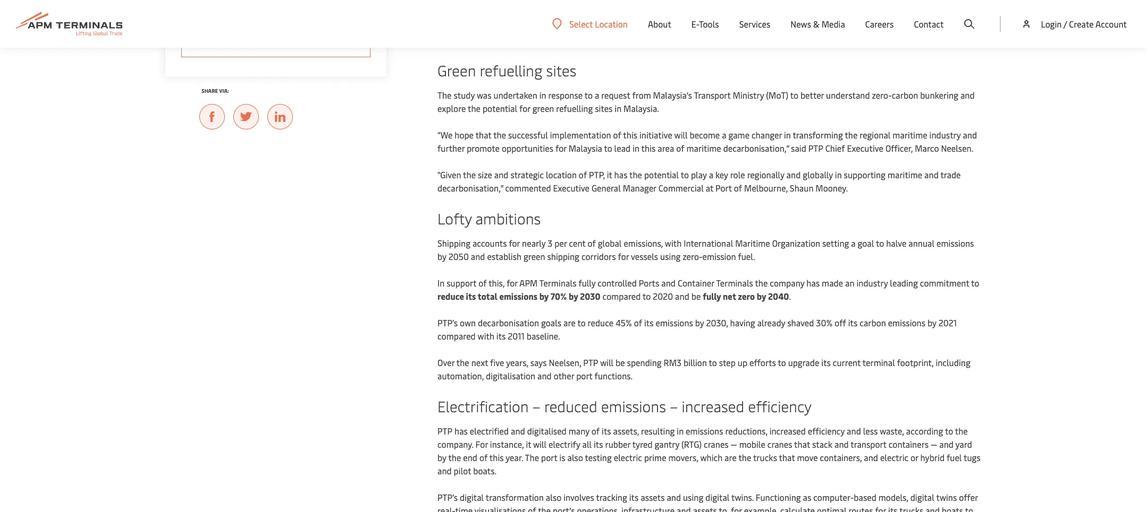 Task type: describe. For each thing, give the bounding box(es) containing it.
0 vertical spatial refuelling
[[480, 60, 542, 80]]

with inside malaysia has the potential to develop into a regional green fuel bunkering hub with the support of both industry and government, according to a study by the australian government's partnership for infrastructure (p4i). the study also found that methanol is the green fuel option receiving the most investment from shipping lines.
[[736, 7, 753, 19]]

promote
[[467, 142, 500, 154]]

play
[[691, 169, 707, 181]]

about button
[[648, 0, 671, 48]]

over the next five years, says neelsen, ptp will be spending rm3 billion to step up efforts to upgrade its current terminal footprint, including automation, digitalisation and other port functions.
[[437, 357, 970, 382]]

of down the role
[[734, 182, 742, 194]]

resulting
[[641, 426, 675, 437]]

the inside ptp's digital transformation also involves tracking its assets and using digital twins. functioning as computer-based models, digital twins offer real-time visualisations of the port's operations, infrastructure and assets to, for example, calculate optimal routes for its trucks and boats t
[[538, 505, 551, 513]]

the left size
[[463, 169, 476, 181]]

ptp has electrified and digitalised many of its assets, resulting in emissions reductions, increased efficiency and less waste, according to the company. for instance, it will electrify all its rubber tyred gantry (rtg) cranes — mobile cranes that stack and transport containers — and yard by the end of this year. the port is also testing electric prime movers, which are the trucks that move containers, and electric or hybrid fuel tugs and pilot boats.
[[437, 426, 981, 477]]

will inside the ptp has electrified and digitalised many of its assets, resulting in emissions reductions, increased efficiency and less waste, according to the company. for instance, it will electrify all its rubber tyred gantry (rtg) cranes — mobile cranes that stack and transport containers — and yard by the end of this year. the port is also testing electric prime movers, which are the trucks that move containers, and electric or hybrid fuel tugs and pilot boats.
[[533, 439, 546, 451]]

ptp inside the ptp has electrified and digitalised many of its assets, resulting in emissions reductions, increased efficiency and less waste, according to the company. for instance, it will electrify all its rubber tyred gantry (rtg) cranes — mobile cranes that stack and transport containers — and yard by the end of this year. the port is also testing electric prime movers, which are the trucks that move containers, and electric or hybrid fuel tugs and pilot boats.
[[437, 426, 452, 437]]

over
[[437, 357, 455, 369]]

and inside the shipping accounts for nearly 3 per cent of global emissions, with international maritime organization setting a goal to halve annual emissions by 2050 and establish green shipping corridors for vessels using zero-emission fuel.
[[471, 251, 485, 263]]

0 horizontal spatial fuel
[[662, 7, 677, 19]]

for inside "we hope that the successful implementation of this initiative will become a game changer in transforming the regional maritime industry and further promote opportunities for malaysia to lead in this area of maritime decarbonisation," said ptp chief executive officer, marco neelsen.
[[555, 142, 567, 154]]

models,
[[879, 492, 908, 504]]

share
[[201, 87, 218, 95]]

this,
[[489, 277, 505, 289]]

ptp's own decarbonisation goals are to reduce 45% of its emissions by 2030, having already shaved 30% off its carbon emissions by 2021 compared with its 2011 baseline.
[[437, 317, 957, 342]]

for down global
[[618, 251, 629, 263]]

government,
[[881, 7, 930, 19]]

that inside "we hope that the successful implementation of this initiative will become a game changer in transforming the regional maritime industry and further promote opportunities for malaysia to lead in this area of maritime decarbonisation," said ptp chief executive officer, marco neelsen.
[[476, 129, 491, 141]]

executive inside "we hope that the successful implementation of this initiative will become a game changer in transforming the regional maritime industry and further promote opportunities for malaysia to lead in this area of maritime decarbonisation," said ptp chief executive officer, marco neelsen.
[[847, 142, 883, 154]]

rubber
[[605, 439, 630, 451]]

the down government,
[[871, 21, 883, 32]]

the down mobile at the bottom right of the page
[[739, 452, 751, 464]]

as
[[803, 492, 811, 504]]

also inside the ptp has electrified and digitalised many of its assets, resulting in emissions reductions, increased efficiency and less waste, according to the company. for instance, it will electrify all its rubber tyred gantry (rtg) cranes — mobile cranes that stack and transport containers — and yard by the end of this year. the port is also testing electric prime movers, which are the trucks that move containers, and electric or hybrid fuel tugs and pilot boats.
[[567, 452, 583, 464]]

to inside "ptp's own decarbonisation goals are to reduce 45% of its emissions by 2030, having already shaved 30% off its carbon emissions by 2021 compared with its 2011 baseline."
[[577, 317, 586, 329]]

stack
[[812, 439, 832, 451]]

for inside the study was undertaken in response to a request from malaysia's transport ministry (mot) to better understand zero-carbon bunkering and explore the potential for green refuelling sites in malaysia.
[[519, 103, 530, 114]]

the up chief
[[845, 129, 858, 141]]

the inside in support of this, for apm terminals fully controlled ports and container terminals the company has made an industry leading commitment to reduce its total emissions by 70% by 2030 compared to 2020 and be fully net zero by 2040 .
[[755, 277, 768, 289]]

a up 'receiving'
[[437, 21, 442, 32]]

port's
[[553, 505, 575, 513]]

1 — from the left
[[731, 439, 737, 451]]

better
[[800, 89, 824, 101]]

1 horizontal spatial this
[[623, 129, 637, 141]]

reduce inside "ptp's own decarbonisation goals are to reduce 45% of its emissions by 2030, having already shaved 30% off its carbon emissions by 2021 compared with its 2011 baseline."
[[588, 317, 614, 329]]

of right end
[[479, 452, 488, 464]]

"we
[[437, 129, 453, 141]]

tools
[[699, 18, 719, 30]]

reduce inside in support of this, for apm terminals fully controlled ports and container terminals the company has made an industry leading commitment to reduce its total emissions by 70% by 2030 compared to 2020 and be fully net zero by 2040 .
[[437, 291, 464, 302]]

was
[[477, 89, 491, 101]]

ports
[[639, 277, 659, 289]]

0 vertical spatial efficiency
[[748, 397, 812, 417]]

by right zero in the bottom of the page
[[757, 291, 766, 302]]

and inside the study was undertaken in response to a request from malaysia's transport ministry (mot) to better understand zero-carbon bunkering and explore the potential for green refuelling sites in malaysia.
[[960, 89, 975, 101]]

infrastructure
[[621, 505, 675, 513]]

and inside over the next five years, says neelsen, ptp will be spending rm3 billion to step up efforts to upgrade its current terminal footprint, including automation, digitalisation and other port functions.
[[537, 370, 552, 382]]

of left ptp,
[[579, 169, 587, 181]]

via:
[[219, 87, 229, 95]]

the inside malaysia has the potential to develop into a regional green fuel bunkering hub with the support of both industry and government, according to a study by the australian government's partnership for infrastructure (p4i). the study also found that methanol is the green fuel option receiving the most investment from shipping lines.
[[724, 21, 738, 32]]

container
[[678, 277, 714, 289]]

digitalised
[[527, 426, 567, 437]]

that left the move
[[779, 452, 795, 464]]

example,
[[744, 505, 778, 513]]

the inside the study was undertaken in response to a request from malaysia's transport ministry (mot) to better understand zero-carbon bunkering and explore the potential for green refuelling sites in malaysia.
[[437, 89, 452, 101]]

green inside the study was undertaken in response to a request from malaysia's transport ministry (mot) to better understand zero-carbon bunkering and explore the potential for green refuelling sites in malaysia.
[[532, 103, 554, 114]]

prime
[[644, 452, 666, 464]]

of right area
[[676, 142, 684, 154]]

emissions down leading
[[888, 317, 925, 329]]

maritime inside "given the size and strategic location of ptp, it has the potential to play a key role regionally and globally in supporting maritime and trade decarbonisation," commented executive general manager commercial at port of melbourne, shaun mooney.
[[888, 169, 922, 181]]

the up yard
[[955, 426, 968, 437]]

industry inside "we hope that the successful implementation of this initiative will become a game changer in transforming the regional maritime industry and further promote opportunities for malaysia to lead in this area of maritime decarbonisation," said ptp chief executive officer, marco neelsen.
[[929, 129, 961, 141]]

move
[[797, 452, 818, 464]]

of inside in support of this, for apm terminals fully controlled ports and container terminals the company has made an industry leading commitment to reduce its total emissions by 70% by 2030 compared to 2020 and be fully net zero by 2040 .
[[479, 277, 487, 289]]

potential inside the study was undertaken in response to a request from malaysia's transport ministry (mot) to better understand zero-carbon bunkering and explore the potential for green refuelling sites in malaysia.
[[483, 103, 517, 114]]

increased inside the ptp has electrified and digitalised many of its assets, resulting in emissions reductions, increased efficiency and less waste, according to the company. for instance, it will electrify all its rubber tyred gantry (rtg) cranes — mobile cranes that stack and transport containers — and yard by the end of this year. the port is also testing electric prime movers, which are the trucks that move containers, and electric or hybrid fuel tugs and pilot boats.
[[769, 426, 806, 437]]

account
[[1096, 18, 1127, 30]]

by left 2021
[[928, 317, 936, 329]]

its up infrastructure
[[629, 492, 639, 504]]

0 horizontal spatial sites
[[546, 60, 576, 80]]

the down company. on the bottom
[[448, 452, 461, 464]]

will inside "we hope that the successful implementation of this initiative will become a game changer in transforming the regional maritime industry and further promote opportunities for malaysia to lead in this area of maritime decarbonisation," said ptp chief executive officer, marco neelsen.
[[674, 129, 688, 141]]

role
[[730, 169, 745, 181]]

0 vertical spatial increased
[[682, 397, 744, 417]]

receiving
[[437, 34, 471, 46]]

refuelling inside the study was undertaken in response to a request from malaysia's transport ministry (mot) to better understand zero-carbon bunkering and explore the potential for green refuelling sites in malaysia.
[[556, 103, 593, 114]]

and inside malaysia has the potential to develop into a regional green fuel bunkering hub with the support of both industry and government, according to a study by the australian government's partnership for infrastructure (p4i). the study also found that methanol is the green fuel option receiving the most investment from shipping lines.
[[865, 7, 879, 19]]

1 vertical spatial maritime
[[686, 142, 721, 154]]

its inside in support of this, for apm terminals fully controlled ports and container terminals the company has made an industry leading commitment to reduce its total emissions by 70% by 2030 compared to 2020 and be fully net zero by 2040 .
[[466, 291, 476, 302]]

0 vertical spatial fully
[[579, 277, 596, 289]]

made
[[822, 277, 843, 289]]

1 cranes from the left
[[704, 439, 729, 451]]

has inside "given the size and strategic location of ptp, it has the potential to play a key role regionally and globally in supporting maritime and trade decarbonisation," commented executive general manager commercial at port of melbourne, shaun mooney.
[[614, 169, 627, 181]]

melbourne,
[[744, 182, 788, 194]]

is inside malaysia has the potential to develop into a regional green fuel bunkering hub with the support of both industry and government, according to a study by the australian government's partnership for infrastructure (p4i). the study also found that methanol is the green fuel option receiving the most investment from shipping lines.
[[863, 21, 869, 32]]

contact
[[914, 18, 944, 30]]

ptp inside over the next five years, says neelsen, ptp will be spending rm3 billion to step up efforts to upgrade its current terminal footprint, including automation, digitalisation and other port functions.
[[583, 357, 598, 369]]

methanol
[[824, 21, 861, 32]]

malaysia inside "we hope that the successful implementation of this initiative will become a game changer in transforming the regional maritime industry and further promote opportunities for malaysia to lead in this area of maritime decarbonisation," said ptp chief executive officer, marco neelsen.
[[569, 142, 602, 154]]

.
[[789, 291, 791, 302]]

port inside the ptp has electrified and digitalised many of its assets, resulting in emissions reductions, increased efficiency and less waste, according to the company. for instance, it will electrify all its rubber tyred gantry (rtg) cranes — mobile cranes that stack and transport containers — and yard by the end of this year. the port is also testing electric prime movers, which are the trucks that move containers, and electric or hybrid fuel tugs and pilot boats.
[[541, 452, 557, 464]]

its right off
[[848, 317, 858, 329]]

containers
[[889, 439, 929, 451]]

develop
[[550, 7, 580, 19]]

location
[[595, 18, 628, 30]]

1 vertical spatial fully
[[703, 291, 721, 302]]

in
[[437, 277, 445, 289]]

maritime
[[735, 238, 770, 249]]

in inside the ptp has electrified and digitalised many of its assets, resulting in emissions reductions, increased efficiency and less waste, according to the company. for instance, it will electrify all its rubber tyred gantry (rtg) cranes — mobile cranes that stack and transport containers — and yard by the end of this year. the port is also testing electric prime movers, which are the trucks that move containers, and electric or hybrid fuel tugs and pilot boats.
[[677, 426, 684, 437]]

carbon inside "ptp's own decarbonisation goals are to reduce 45% of its emissions by 2030, having already shaved 30% off its carbon emissions by 2021 compared with its 2011 baseline."
[[860, 317, 886, 329]]

shaun
[[790, 182, 813, 194]]

emissions inside the ptp has electrified and digitalised many of its assets, resulting in emissions reductions, increased efficiency and less waste, according to the company. for instance, it will electrify all its rubber tyred gantry (rtg) cranes — mobile cranes that stack and transport containers — and yard by the end of this year. the port is also testing electric prime movers, which are the trucks that move containers, and electric or hybrid fuel tugs and pilot boats.
[[686, 426, 723, 437]]

1 – from the left
[[532, 397, 541, 417]]

support inside malaysia has the potential to develop into a regional green fuel bunkering hub with the support of both industry and government, according to a study by the australian government's partnership for infrastructure (p4i). the study also found that methanol is the green fuel option receiving the most investment from shipping lines.
[[770, 7, 800, 19]]

location
[[546, 169, 577, 181]]

decarbonisation," inside "given the size and strategic location of ptp, it has the potential to play a key role regionally and globally in supporting maritime and trade decarbonisation," commented executive general manager commercial at port of melbourne, shaun mooney.
[[437, 182, 503, 194]]

3
[[548, 238, 552, 249]]

port inside over the next five years, says neelsen, ptp will be spending rm3 billion to step up efforts to upgrade its current terminal footprint, including automation, digitalisation and other port functions.
[[576, 370, 593, 382]]

its up rubber at the right of page
[[602, 426, 611, 437]]

ministry
[[733, 89, 764, 101]]

in inside "given the size and strategic location of ptp, it has the potential to play a key role regionally and globally in supporting maritime and trade decarbonisation," commented executive general manager commercial at port of melbourne, shaun mooney.
[[835, 169, 842, 181]]

key
[[715, 169, 728, 181]]

bunkering inside malaysia has the potential to develop into a regional green fuel bunkering hub with the support of both industry and government, according to a study by the australian government's partnership for infrastructure (p4i). the study also found that methanol is the green fuel option receiving the most investment from shipping lines.
[[679, 7, 718, 19]]

controlled
[[598, 277, 637, 289]]

tracking
[[596, 492, 627, 504]]

shipping inside the shipping accounts for nearly 3 per cent of global emissions, with international maritime organization setting a goal to halve annual emissions by 2050 and establish green shipping corridors for vessels using zero-emission fuel.
[[547, 251, 579, 263]]

per
[[555, 238, 567, 249]]

partnership
[[588, 21, 632, 32]]

it inside the ptp has electrified and digitalised many of its assets, resulting in emissions reductions, increased efficiency and less waste, according to the company. for instance, it will electrify all its rubber tyred gantry (rtg) cranes — mobile cranes that stack and transport containers — and yard by the end of this year. the port is also testing electric prime movers, which are the trucks that move containers, and electric or hybrid fuel tugs and pilot boats.
[[526, 439, 531, 451]]

2050
[[448, 251, 469, 263]]

trucks inside ptp's digital transformation also involves tracking its assets and using digital twins. functioning as computer-based models, digital twins offer real-time visualisations of the port's operations, infrastructure and assets to, for example, calculate optimal routes for its trucks and boats t
[[899, 505, 923, 513]]

having
[[730, 317, 755, 329]]

of up lead on the right top of the page
[[613, 129, 621, 141]]

up
[[738, 357, 747, 369]]

of inside malaysia has the potential to develop into a regional green fuel bunkering hub with the support of both industry and government, according to a study by the australian government's partnership for infrastructure (p4i). the study also found that methanol is the green fuel option receiving the most investment from shipping lines.
[[802, 7, 810, 19]]

for right to,
[[731, 505, 742, 513]]

executive inside "given the size and strategic location of ptp, it has the potential to play a key role regionally and globally in supporting maritime and trade decarbonisation," commented executive general manager commercial at port of melbourne, shaun mooney.
[[553, 182, 590, 194]]

in left response
[[539, 89, 546, 101]]

lead
[[614, 142, 631, 154]]

2 digital from the left
[[705, 492, 730, 504]]

for inside in support of this, for apm terminals fully controlled ports and container terminals the company has made an industry leading commitment to reduce its total emissions by 70% by 2030 compared to 2020 and be fully net zero by 2040 .
[[507, 277, 518, 289]]

transforming
[[793, 129, 843, 141]]

a inside the study was undertaken in response to a request from malaysia's transport ministry (mot) to better understand zero-carbon bunkering and explore the potential for green refuelling sites in malaysia.
[[595, 89, 599, 101]]

from inside malaysia has the potential to develop into a regional green fuel bunkering hub with the support of both industry and government, according to a study by the australian government's partnership for infrastructure (p4i). the study also found that methanol is the green fuel option receiving the most investment from shipping lines.
[[555, 34, 573, 46]]

carbon inside the study was undertaken in response to a request from malaysia's transport ministry (mot) to better understand zero-carbon bunkering and explore the potential for green refuelling sites in malaysia.
[[892, 89, 918, 101]]

boats.
[[473, 466, 497, 477]]

compared inside in support of this, for apm terminals fully controlled ports and container terminals the company has made an industry leading commitment to reduce its total emissions by 70% by 2030 compared to 2020 and be fully net zero by 2040 .
[[603, 291, 641, 302]]

1 horizontal spatial assets
[[693, 505, 717, 513]]

the up promote
[[493, 129, 506, 141]]

green up infrastructure
[[638, 7, 660, 19]]

2 cranes from the left
[[767, 439, 792, 451]]

with inside the shipping accounts for nearly 3 per cent of global emissions, with international maritime organization setting a goal to halve annual emissions by 2050 and establish green shipping corridors for vessels using zero-emission fuel.
[[665, 238, 682, 249]]

emissions down 2020
[[656, 317, 693, 329]]

mobile
[[739, 439, 765, 451]]

"given
[[437, 169, 461, 181]]

login / create account link
[[1021, 0, 1127, 48]]

both
[[812, 7, 830, 19]]

using inside the shipping accounts for nearly 3 per cent of global emissions, with international maritime organization setting a goal to halve annual emissions by 2050 and establish green shipping corridors for vessels using zero-emission fuel.
[[660, 251, 681, 263]]

of inside "ptp's own decarbonisation goals are to reduce 45% of its emissions by 2030, having already shaved 30% off its carbon emissions by 2021 compared with its 2011 baseline."
[[634, 317, 642, 329]]

by inside the shipping accounts for nearly 3 per cent of global emissions, with international maritime organization setting a goal to halve annual emissions by 2050 and establish green shipping corridors for vessels using zero-emission fuel.
[[437, 251, 446, 263]]

potential inside malaysia has the potential to develop into a regional green fuel bunkering hub with the support of both industry and government, according to a study by the australian government's partnership for infrastructure (p4i). the study also found that methanol is the green fuel option receiving the most investment from shipping lines.
[[503, 7, 538, 19]]

shaved
[[787, 317, 814, 329]]

leading
[[890, 277, 918, 289]]

study up 'receiving'
[[444, 21, 465, 32]]

to inside "we hope that the successful implementation of this initiative will become a game changer in transforming the regional maritime industry and further promote opportunities for malaysia to lead in this area of maritime decarbonisation," said ptp chief executive officer, marco neelsen.
[[604, 142, 612, 154]]

the up australian at the left of page
[[488, 7, 501, 19]]

3 digital from the left
[[910, 492, 934, 504]]

halve
[[886, 238, 906, 249]]

the up manager
[[629, 169, 642, 181]]

says
[[530, 357, 547, 369]]

using inside ptp's digital transformation also involves tracking its assets and using digital twins. functioning as computer-based models, digital twins offer real-time visualisations of the port's operations, infrastructure and assets to, for example, calculate optimal routes for its trucks and boats t
[[683, 492, 703, 504]]

successful
[[508, 129, 548, 141]]

to inside the shipping accounts for nearly 3 per cent of global emissions, with international maritime organization setting a goal to halve annual emissions by 2050 and establish green shipping corridors for vessels using zero-emission fuel.
[[876, 238, 884, 249]]

1 terminals from the left
[[539, 277, 576, 289]]

according inside malaysia has the potential to develop into a regional green fuel bunkering hub with the support of both industry and government, according to a study by the australian government's partnership for infrastructure (p4i). the study also found that methanol is the green fuel option receiving the most investment from shipping lines.
[[932, 7, 969, 19]]

for down models,
[[875, 505, 886, 513]]

reductions,
[[725, 426, 767, 437]]

ptp,
[[589, 169, 605, 181]]

of up 'all'
[[592, 426, 600, 437]]

emissions inside in support of this, for apm terminals fully controlled ports and container terminals the company has made an industry leading commitment to reduce its total emissions by 70% by 2030 compared to 2020 and be fully net zero by 2040 .
[[499, 291, 537, 302]]

fuel inside the ptp has electrified and digitalised many of its assets, resulting in emissions reductions, increased efficiency and less waste, according to the company. for instance, it will electrify all its rubber tyred gantry (rtg) cranes — mobile cranes that stack and transport containers — and yard by the end of this year. the port is also testing electric prime movers, which are the trucks that move containers, and electric or hybrid fuel tugs and pilot boats.
[[947, 452, 962, 464]]

terminal
[[863, 357, 895, 369]]

the right hub
[[755, 7, 768, 19]]

the up most
[[478, 21, 491, 32]]

supporting
[[844, 169, 886, 181]]

accounts
[[473, 238, 507, 249]]

by right 70%
[[569, 291, 578, 302]]

efforts
[[749, 357, 776, 369]]

commitment
[[920, 277, 969, 289]]

/
[[1064, 18, 1067, 30]]

net
[[723, 291, 736, 302]]

game
[[728, 129, 750, 141]]

also inside malaysia has the potential to develop into a regional green fuel bunkering hub with the support of both industry and government, according to a study by the australian government's partnership for infrastructure (p4i). the study also found that methanol is the green fuel option receiving the most investment from shipping lines.
[[764, 21, 779, 32]]

industry for leading
[[857, 277, 888, 289]]

transport
[[694, 89, 731, 101]]

in right the changer
[[784, 129, 791, 141]]

its left 2011
[[496, 331, 506, 342]]

company.
[[437, 439, 473, 451]]

emissions up assets,
[[601, 397, 666, 417]]

2 – from the left
[[670, 397, 678, 417]]

with inside "ptp's own decarbonisation goals are to reduce 45% of its emissions by 2030, having already shaved 30% off its carbon emissions by 2021 compared with its 2011 baseline."
[[478, 331, 494, 342]]

investment
[[510, 34, 552, 46]]

in right lead on the right top of the page
[[633, 142, 639, 154]]

study right (p4i).
[[740, 21, 761, 32]]

decarbonisation," inside "we hope that the successful implementation of this initiative will become a game changer in transforming the regional maritime industry and further promote opportunities for malaysia to lead in this area of maritime decarbonisation," said ptp chief executive officer, marco neelsen.
[[723, 142, 789, 154]]

(rtg)
[[681, 439, 702, 451]]

containers,
[[820, 452, 862, 464]]

ptp's for ptp's digital transformation also involves tracking its assets and using digital twins. functioning as computer-based models, digital twins offer real-time visualisations of the port's operations, infrastructure and assets to, for example, calculate optimal routes for its trucks and boats t
[[437, 492, 458, 504]]

end
[[463, 452, 477, 464]]

be inside over the next five years, says neelsen, ptp will be spending rm3 billion to step up efforts to upgrade its current terminal footprint, including automation, digitalisation and other port functions.
[[616, 357, 625, 369]]

transport
[[851, 439, 887, 451]]

also inside ptp's digital transformation also involves tracking its assets and using digital twins. functioning as computer-based models, digital twins offer real-time visualisations of the port's operations, infrastructure and assets to, for example, calculate optimal routes for its trucks and boats t
[[546, 492, 561, 504]]

other
[[554, 370, 574, 382]]

green
[[437, 60, 476, 80]]



Task type: locate. For each thing, give the bounding box(es) containing it.
0 horizontal spatial digital
[[460, 492, 484, 504]]

its
[[466, 291, 476, 302], [644, 317, 654, 329], [848, 317, 858, 329], [496, 331, 506, 342], [821, 357, 831, 369], [602, 426, 611, 437], [594, 439, 603, 451], [629, 492, 639, 504], [888, 505, 898, 513]]

by up 'receiving'
[[467, 21, 476, 32]]

malaysia's
[[653, 89, 692, 101]]

1 horizontal spatial with
[[665, 238, 682, 249]]

emissions,
[[624, 238, 663, 249]]

maritime down officer,
[[888, 169, 922, 181]]

emissions right annual
[[937, 238, 974, 249]]

0 vertical spatial also
[[764, 21, 779, 32]]

digitalisation
[[486, 370, 535, 382]]

1 vertical spatial will
[[600, 357, 614, 369]]

the left the port's on the bottom of page
[[538, 505, 551, 513]]

0 horizontal spatial support
[[447, 277, 476, 289]]

0 horizontal spatial malaysia
[[437, 7, 471, 19]]

0 horizontal spatial be
[[616, 357, 625, 369]]

1 horizontal spatial malaysia
[[569, 142, 602, 154]]

news & media button
[[791, 0, 845, 48]]

services
[[739, 18, 770, 30]]

0 vertical spatial are
[[563, 317, 576, 329]]

yard
[[955, 439, 972, 451]]

a inside the shipping accounts for nearly 3 per cent of global emissions, with international maritime organization setting a goal to halve annual emissions by 2050 and establish green shipping corridors for vessels using zero-emission fuel.
[[851, 238, 856, 249]]

fuel up infrastructure
[[662, 7, 677, 19]]

– up the digitalised
[[532, 397, 541, 417]]

1 ptp's from the top
[[437, 317, 458, 329]]

functioning
[[756, 492, 801, 504]]

0 vertical spatial maritime
[[893, 129, 927, 141]]

industry right an
[[857, 277, 888, 289]]

ptp's inside "ptp's own decarbonisation goals are to reduce 45% of its emissions by 2030, having already shaved 30% off its carbon emissions by 2021 compared with its 2011 baseline."
[[437, 317, 458, 329]]

also up the port's on the bottom of page
[[546, 492, 561, 504]]

study
[[444, 21, 465, 32], [740, 21, 761, 32], [454, 89, 475, 101]]

1 horizontal spatial executive
[[847, 142, 883, 154]]

according inside the ptp has electrified and digitalised many of its assets, resulting in emissions reductions, increased efficiency and less waste, according to the company. for instance, it will electrify all its rubber tyred gantry (rtg) cranes — mobile cranes that stack and transport containers — and yard by the end of this year. the port is also testing electric prime movers, which are the trucks that move containers, and electric or hybrid fuel tugs and pilot boats.
[[906, 426, 943, 437]]

2 electric from the left
[[880, 452, 908, 464]]

company
[[770, 277, 804, 289]]

has inside in support of this, for apm terminals fully controlled ports and container terminals the company has made an industry leading commitment to reduce its total emissions by 70% by 2030 compared to 2020 and be fully net zero by 2040 .
[[807, 277, 820, 289]]

compared down own
[[437, 331, 476, 342]]

of inside the shipping accounts for nearly 3 per cent of global emissions, with international maritime organization setting a goal to halve annual emissions by 2050 and establish green shipping corridors for vessels using zero-emission fuel.
[[588, 238, 596, 249]]

1 vertical spatial compared
[[437, 331, 476, 342]]

that inside malaysia has the potential to develop into a regional green fuel bunkering hub with the support of both industry and government, according to a study by the australian government's partnership for infrastructure (p4i). the study also found that methanol is the green fuel option receiving the most investment from shipping lines.
[[806, 21, 822, 32]]

fuel down government,
[[909, 21, 924, 32]]

support inside in support of this, for apm terminals fully controlled ports and container terminals the company has made an industry leading commitment to reduce its total emissions by 70% by 2030 compared to 2020 and be fully net zero by 2040 .
[[447, 277, 476, 289]]

login / create account
[[1041, 18, 1127, 30]]

setting
[[822, 238, 849, 249]]

regional inside "we hope that the successful implementation of this initiative will become a game changer in transforming the regional maritime industry and further promote opportunities for malaysia to lead in this area of maritime decarbonisation," said ptp chief executive officer, marco neelsen.
[[860, 129, 891, 141]]

assets
[[641, 492, 665, 504], [693, 505, 717, 513]]

organization
[[772, 238, 820, 249]]

0 horizontal spatial compared
[[437, 331, 476, 342]]

its right 'all'
[[594, 439, 603, 451]]

1 horizontal spatial the
[[525, 452, 539, 464]]

2 horizontal spatial with
[[736, 7, 753, 19]]

1 vertical spatial regional
[[860, 129, 891, 141]]

reduce left 45%
[[588, 317, 614, 329]]

0 horizontal spatial ptp
[[437, 426, 452, 437]]

potential up australian at the left of page
[[503, 7, 538, 19]]

to inside "given the size and strategic location of ptp, it has the potential to play a key role regionally and globally in supporting maritime and trade decarbonisation," commented executive general manager commercial at port of melbourne, shaun mooney.
[[681, 169, 689, 181]]

sites inside the study was undertaken in response to a request from malaysia's transport ministry (mot) to better understand zero-carbon bunkering and explore the potential for green refuelling sites in malaysia.
[[595, 103, 613, 114]]

0 horizontal spatial decarbonisation,"
[[437, 182, 503, 194]]

port down electrify
[[541, 452, 557, 464]]

zero- inside the study was undertaken in response to a request from malaysia's transport ministry (mot) to better understand zero-carbon bunkering and explore the potential for green refuelling sites in malaysia.
[[872, 89, 892, 101]]

for up establish
[[509, 238, 520, 249]]

a left key
[[709, 169, 713, 181]]

for inside malaysia has the potential to develop into a regional green fuel bunkering hub with the support of both industry and government, according to a study by the australian government's partnership for infrastructure (p4i). the study also found that methanol is the green fuel option receiving the most investment from shipping lines.
[[635, 21, 646, 32]]

port
[[576, 370, 593, 382], [541, 452, 557, 464]]

1 vertical spatial shipping
[[547, 251, 579, 263]]

potential inside "given the size and strategic location of ptp, it has the potential to play a key role regionally and globally in supporting maritime and trade decarbonisation," commented executive general manager commercial at port of melbourne, shaun mooney.
[[644, 169, 679, 181]]

for left about popup button
[[635, 21, 646, 32]]

regional up officer,
[[860, 129, 891, 141]]

1 horizontal spatial zero-
[[872, 89, 892, 101]]

neelsen,
[[549, 357, 581, 369]]

1 vertical spatial from
[[632, 89, 651, 101]]

2 horizontal spatial ptp
[[808, 142, 823, 154]]

terminals
[[539, 277, 576, 289], [716, 277, 753, 289]]

by left 2030,
[[695, 317, 704, 329]]

the right year.
[[525, 452, 539, 464]]

sites up response
[[546, 60, 576, 80]]

0 horizontal spatial are
[[563, 317, 576, 329]]

1 horizontal spatial –
[[670, 397, 678, 417]]

0 vertical spatial executive
[[847, 142, 883, 154]]

the down was
[[468, 103, 481, 114]]

0 vertical spatial trucks
[[753, 452, 777, 464]]

regional inside malaysia has the potential to develop into a regional green fuel bunkering hub with the support of both industry and government, according to a study by the australian government's partnership for infrastructure (p4i). the study also found that methanol is the green fuel option receiving the most investment from shipping lines.
[[606, 7, 636, 19]]

0 vertical spatial shipping
[[575, 34, 608, 46]]

— down reductions,
[[731, 439, 737, 451]]

1 vertical spatial port
[[541, 452, 557, 464]]

are right goals
[[563, 317, 576, 329]]

0 horizontal spatial port
[[541, 452, 557, 464]]

2 terminals from the left
[[716, 277, 753, 289]]

1 electric from the left
[[614, 452, 642, 464]]

using down 'movers,'
[[683, 492, 703, 504]]

spending
[[627, 357, 662, 369]]

1 horizontal spatial cranes
[[767, 439, 792, 451]]

bunkering inside the study was undertaken in response to a request from malaysia's transport ministry (mot) to better understand zero-carbon bunkering and explore the potential for green refuelling sites in malaysia.
[[920, 89, 958, 101]]

twins.
[[731, 492, 754, 504]]

port
[[716, 182, 732, 194]]

next
[[471, 357, 488, 369]]

refuelling up undertaken
[[480, 60, 542, 80]]

the inside the ptp has electrified and digitalised many of its assets, resulting in emissions reductions, increased efficiency and less waste, according to the company. for instance, it will electrify all its rubber tyred gantry (rtg) cranes — mobile cranes that stack and transport containers — and yard by the end of this year. the port is also testing electric prime movers, which are the trucks that move containers, and electric or hybrid fuel tugs and pilot boats.
[[525, 452, 539, 464]]

in down "request"
[[615, 103, 621, 114]]

support
[[770, 7, 800, 19], [447, 277, 476, 289]]

malaysia
[[437, 7, 471, 19], [569, 142, 602, 154]]

0 vertical spatial assets
[[641, 492, 665, 504]]

also down electrify
[[567, 452, 583, 464]]

2 vertical spatial this
[[489, 452, 504, 464]]

its right 45%
[[644, 317, 654, 329]]

study inside the study was undertaken in response to a request from malaysia's transport ministry (mot) to better understand zero-carbon bunkering and explore the potential for green refuelling sites in malaysia.
[[454, 89, 475, 101]]

1 horizontal spatial —
[[931, 439, 937, 451]]

of left &
[[802, 7, 810, 19]]

from inside the study was undertaken in response to a request from malaysia's transport ministry (mot) to better understand zero-carbon bunkering and explore the potential for green refuelling sites in malaysia.
[[632, 89, 651, 101]]

the
[[488, 7, 501, 19], [755, 7, 768, 19], [478, 21, 491, 32], [871, 21, 883, 32], [473, 34, 486, 46], [468, 103, 481, 114], [493, 129, 506, 141], [845, 129, 858, 141], [463, 169, 476, 181], [629, 169, 642, 181], [755, 277, 768, 289], [456, 357, 469, 369], [955, 426, 968, 437], [448, 452, 461, 464], [739, 452, 751, 464], [538, 505, 551, 513]]

be up functions.
[[616, 357, 625, 369]]

1 vertical spatial using
[[683, 492, 703, 504]]

are
[[563, 317, 576, 329], [725, 452, 737, 464]]

1 horizontal spatial trucks
[[899, 505, 923, 513]]

1 horizontal spatial be
[[691, 291, 701, 302]]

potential down undertaken
[[483, 103, 517, 114]]

0 vertical spatial support
[[770, 7, 800, 19]]

0 vertical spatial carbon
[[892, 89, 918, 101]]

hope
[[455, 129, 474, 141]]

0 vertical spatial fuel
[[662, 7, 677, 19]]

1 digital from the left
[[460, 492, 484, 504]]

ptp up company. on the bottom
[[437, 426, 452, 437]]

including
[[936, 357, 970, 369]]

for right 'this,'
[[507, 277, 518, 289]]

1 vertical spatial are
[[725, 452, 737, 464]]

0 vertical spatial using
[[660, 251, 681, 263]]

electric down "containers" in the right bottom of the page
[[880, 452, 908, 464]]

that up the move
[[794, 439, 810, 451]]

with right hub
[[736, 7, 753, 19]]

pilot
[[454, 466, 471, 477]]

a inside "we hope that the successful implementation of this initiative will become a game changer in transforming the regional maritime industry and further promote opportunities for malaysia to lead in this area of maritime decarbonisation," said ptp chief executive officer, marco neelsen.
[[722, 129, 726, 141]]

according
[[932, 7, 969, 19], [906, 426, 943, 437]]

0 vertical spatial regional
[[606, 7, 636, 19]]

for down undertaken
[[519, 103, 530, 114]]

be inside in support of this, for apm terminals fully controlled ports and container terminals the company has made an industry leading commitment to reduce its total emissions by 70% by 2030 compared to 2020 and be fully net zero by 2040 .
[[691, 291, 701, 302]]

gantry
[[655, 439, 679, 451]]

login
[[1041, 18, 1062, 30]]

1 vertical spatial fuel
[[909, 21, 924, 32]]

0 horizontal spatial trucks
[[753, 452, 777, 464]]

2 horizontal spatial digital
[[910, 492, 934, 504]]

this inside the ptp has electrified and digitalised many of its assets, resulting in emissions reductions, increased efficiency and less waste, according to the company. for instance, it will electrify all its rubber tyred gantry (rtg) cranes — mobile cranes that stack and transport containers — and yard by the end of this year. the port is also testing electric prime movers, which are the trucks that move containers, and electric or hybrid fuel tugs and pilot boats.
[[489, 452, 504, 464]]

support right in
[[447, 277, 476, 289]]

further
[[437, 142, 465, 154]]

2030
[[580, 291, 600, 302]]

industry for and
[[832, 7, 863, 19]]

understand
[[826, 89, 870, 101]]

most
[[488, 34, 508, 46]]

1 vertical spatial reduce
[[588, 317, 614, 329]]

digital up time
[[460, 492, 484, 504]]

for
[[476, 439, 488, 451]]

0 horizontal spatial zero-
[[683, 251, 702, 263]]

undertaken
[[494, 89, 537, 101]]

1 vertical spatial efficiency
[[808, 426, 845, 437]]

electric down rubber at the right of page
[[614, 452, 642, 464]]

2 ptp's from the top
[[437, 492, 458, 504]]

the left most
[[473, 34, 486, 46]]

the inside over the next five years, says neelsen, ptp will be spending rm3 billion to step up efforts to upgrade its current terminal footprint, including automation, digitalisation and other port functions.
[[456, 357, 469, 369]]

has inside the ptp has electrified and digitalised many of its assets, resulting in emissions reductions, increased efficiency and less waste, according to the company. for instance, it will electrify all its rubber tyred gantry (rtg) cranes — mobile cranes that stack and transport containers — and yard by the end of this year. the port is also testing electric prime movers, which are the trucks that move containers, and electric or hybrid fuel tugs and pilot boats.
[[454, 426, 468, 437]]

industry inside in support of this, for apm terminals fully controlled ports and container terminals the company has made an industry leading commitment to reduce its total emissions by 70% by 2030 compared to 2020 and be fully net zero by 2040 .
[[857, 277, 888, 289]]

cranes up which
[[704, 439, 729, 451]]

2 vertical spatial also
[[546, 492, 561, 504]]

by inside malaysia has the potential to develop into a regional green fuel bunkering hub with the support of both industry and government, according to a study by the australian government's partnership for infrastructure (p4i). the study also found that methanol is the green fuel option receiving the most investment from shipping lines.
[[467, 21, 476, 32]]

is inside the ptp has electrified and digitalised many of its assets, resulting in emissions reductions, increased efficiency and less waste, according to the company. for instance, it will electrify all its rubber tyred gantry (rtg) cranes — mobile cranes that stack and transport containers — and yard by the end of this year. the port is also testing electric prime movers, which are the trucks that move containers, and electric or hybrid fuel tugs and pilot boats.
[[559, 452, 565, 464]]

0 horizontal spatial from
[[555, 34, 573, 46]]

2 vertical spatial maritime
[[888, 169, 922, 181]]

electrification – reduced emissions – increased efficiency
[[437, 397, 812, 417]]

of down 'transformation'
[[528, 505, 536, 513]]

efficiency up stack
[[808, 426, 845, 437]]

zero
[[738, 291, 755, 302]]

offer
[[959, 492, 978, 504]]

has inside malaysia has the potential to develop into a regional green fuel bunkering hub with the support of both industry and government, according to a study by the australian government's partnership for infrastructure (p4i). the study also found that methanol is the green fuel option receiving the most investment from shipping lines.
[[473, 7, 486, 19]]

efficiency
[[748, 397, 812, 417], [808, 426, 845, 437]]

0 vertical spatial sites
[[546, 60, 576, 80]]

efficiency inside the ptp has electrified and digitalised many of its assets, resulting in emissions reductions, increased efficiency and less waste, according to the company. for instance, it will electrify all its rubber tyred gantry (rtg) cranes — mobile cranes that stack and transport containers — and yard by the end of this year. the port is also testing electric prime movers, which are the trucks that move containers, and electric or hybrid fuel tugs and pilot boats.
[[808, 426, 845, 437]]

shipping inside malaysia has the potential to develop into a regional green fuel bunkering hub with the support of both industry and government, according to a study by the australian government's partnership for infrastructure (p4i). the study also found that methanol is the green fuel option receiving the most investment from shipping lines.
[[575, 34, 608, 46]]

0 vertical spatial with
[[736, 7, 753, 19]]

by left 70%
[[539, 291, 549, 302]]

2 horizontal spatial this
[[641, 142, 656, 154]]

a left goal
[[851, 238, 856, 249]]

1 horizontal spatial is
[[863, 21, 869, 32]]

port right other
[[576, 370, 593, 382]]

the inside the study was undertaken in response to a request from malaysia's transport ministry (mot) to better understand zero-carbon bunkering and explore the potential for green refuelling sites in malaysia.
[[468, 103, 481, 114]]

its down models,
[[888, 505, 898, 513]]

0 horizontal spatial using
[[660, 251, 681, 263]]

footprint,
[[897, 357, 934, 369]]

1 vertical spatial potential
[[483, 103, 517, 114]]

manager
[[623, 182, 656, 194]]

will inside over the next five years, says neelsen, ptp will be spending rm3 billion to step up efforts to upgrade its current terminal footprint, including automation, digitalisation and other port functions.
[[600, 357, 614, 369]]

by left the 2050
[[437, 251, 446, 263]]

industry up neelsen. at the top right of the page
[[929, 129, 961, 141]]

the down hub
[[724, 21, 738, 32]]

in up (rtg)
[[677, 426, 684, 437]]

ptp's inside ptp's digital transformation also involves tracking its assets and using digital twins. functioning as computer-based models, digital twins offer real-time visualisations of the port's operations, infrastructure and assets to, for example, calculate optimal routes for its trucks and boats t
[[437, 492, 458, 504]]

which
[[700, 452, 722, 464]]

regionally
[[747, 169, 784, 181]]

are inside "ptp's own decarbonisation goals are to reduce 45% of its emissions by 2030, having already shaved 30% off its carbon emissions by 2021 compared with its 2011 baseline."
[[563, 317, 576, 329]]

and inside "we hope that the successful implementation of this initiative will become a game changer in transforming the regional maritime industry and further promote opportunities for malaysia to lead in this area of maritime decarbonisation," said ptp chief executive officer, marco neelsen.
[[963, 129, 977, 141]]

1 horizontal spatial sites
[[595, 103, 613, 114]]

officer,
[[885, 142, 913, 154]]

decarbonisation," down size
[[437, 182, 503, 194]]

maritime down become
[[686, 142, 721, 154]]

will left become
[[674, 129, 688, 141]]

a right into
[[599, 7, 603, 19]]

ptp
[[808, 142, 823, 154], [583, 357, 598, 369], [437, 426, 452, 437]]

green down government,
[[885, 21, 907, 32]]

sites
[[546, 60, 576, 80], [595, 103, 613, 114]]

2 vertical spatial potential
[[644, 169, 679, 181]]

are inside the ptp has electrified and digitalised many of its assets, resulting in emissions reductions, increased efficiency and less waste, according to the company. for instance, it will electrify all its rubber tyred gantry (rtg) cranes — mobile cranes that stack and transport containers — and yard by the end of this year. the port is also testing electric prime movers, which are the trucks that move containers, and electric or hybrid fuel tugs and pilot boats.
[[725, 452, 737, 464]]

the study was undertaken in response to a request from malaysia's transport ministry (mot) to better understand zero-carbon bunkering and explore the potential for green refuelling sites in malaysia.
[[437, 89, 975, 114]]

increased up the move
[[769, 426, 806, 437]]

using right vessels
[[660, 251, 681, 263]]

executive up supporting
[[847, 142, 883, 154]]

ptp's for ptp's own decarbonisation goals are to reduce 45% of its emissions by 2030, having already shaved 30% off its carbon emissions by 2021 compared with its 2011 baseline.
[[437, 317, 458, 329]]

of inside ptp's digital transformation also involves tracking its assets and using digital twins. functioning as computer-based models, digital twins offer real-time visualisations of the port's operations, infrastructure and assets to, for example, calculate optimal routes for its trucks and boats t
[[528, 505, 536, 513]]

ambitions
[[475, 208, 541, 229]]

0 horizontal spatial assets
[[641, 492, 665, 504]]

to inside the ptp has electrified and digitalised many of its assets, resulting in emissions reductions, increased efficiency and less waste, according to the company. for instance, it will electrify all its rubber tyred gantry (rtg) cranes — mobile cranes that stack and transport containers — and yard by the end of this year. the port is also testing electric prime movers, which are the trucks that move containers, and electric or hybrid fuel tugs and pilot boats.
[[945, 426, 953, 437]]

0 vertical spatial decarbonisation,"
[[723, 142, 789, 154]]

five
[[490, 357, 504, 369]]

in
[[539, 89, 546, 101], [615, 103, 621, 114], [784, 129, 791, 141], [633, 142, 639, 154], [835, 169, 842, 181], [677, 426, 684, 437]]

1 vertical spatial increased
[[769, 426, 806, 437]]

1 vertical spatial it
[[526, 439, 531, 451]]

0 horizontal spatial is
[[559, 452, 565, 464]]

services button
[[739, 0, 770, 48]]

malaysia has the potential to develop into a regional green fuel bunkering hub with the support of both industry and government, according to a study by the australian government's partnership for infrastructure (p4i). the study also found that methanol is the green fuel option receiving the most investment from shipping lines.
[[437, 7, 979, 46]]

1 horizontal spatial also
[[567, 452, 583, 464]]

1 vertical spatial ptp
[[583, 357, 598, 369]]

1 vertical spatial malaysia
[[569, 142, 602, 154]]

2 vertical spatial fuel
[[947, 452, 962, 464]]

green inside the shipping accounts for nearly 3 per cent of global emissions, with international maritime organization setting a goal to halve annual emissions by 2050 and establish green shipping corridors for vessels using zero-emission fuel.
[[524, 251, 545, 263]]

response
[[548, 89, 583, 101]]

said
[[791, 142, 806, 154]]

– up resulting
[[670, 397, 678, 417]]

1 horizontal spatial fuel
[[909, 21, 924, 32]]

according up "containers" in the right bottom of the page
[[906, 426, 943, 437]]

executive down 'location'
[[553, 182, 590, 194]]

e-tools
[[691, 18, 719, 30]]

compared inside "ptp's own decarbonisation goals are to reduce 45% of its emissions by 2030, having already shaved 30% off its carbon emissions by 2021 compared with its 2011 baseline."
[[437, 331, 476, 342]]

1 horizontal spatial ptp
[[583, 357, 598, 369]]

many
[[569, 426, 589, 437]]

zero- inside the shipping accounts for nearly 3 per cent of global emissions, with international maritime organization setting a goal to halve annual emissions by 2050 and establish green shipping corridors for vessels using zero-emission fuel.
[[683, 251, 702, 263]]

0 vertical spatial reduce
[[437, 291, 464, 302]]

increased down over the next five years, says neelsen, ptp will be spending rm3 billion to step up efforts to upgrade its current terminal footprint, including automation, digitalisation and other port functions.
[[682, 397, 744, 417]]

0 horizontal spatial bunkering
[[679, 7, 718, 19]]

green
[[638, 7, 660, 19], [885, 21, 907, 32], [532, 103, 554, 114], [524, 251, 545, 263]]

1 horizontal spatial fully
[[703, 291, 721, 302]]

1 vertical spatial ptp's
[[437, 492, 458, 504]]

digital up to,
[[705, 492, 730, 504]]

digital left the twins
[[910, 492, 934, 504]]

1 horizontal spatial carbon
[[892, 89, 918, 101]]

commented
[[505, 182, 551, 194]]

the
[[724, 21, 738, 32], [437, 89, 452, 101], [525, 452, 539, 464]]

about
[[648, 18, 671, 30]]

in support of this, for apm terminals fully controlled ports and container terminals the company has made an industry leading commitment to reduce its total emissions by 70% by 2030 compared to 2020 and be fully net zero by 2040 .
[[437, 277, 979, 302]]

1 vertical spatial be
[[616, 357, 625, 369]]

2 — from the left
[[931, 439, 937, 451]]

from down government's
[[555, 34, 573, 46]]

fuel down yard
[[947, 452, 962, 464]]

1 vertical spatial assets
[[693, 505, 717, 513]]

at
[[706, 182, 713, 194]]

1 horizontal spatial terminals
[[716, 277, 753, 289]]

1 vertical spatial sites
[[595, 103, 613, 114]]

electric
[[614, 452, 642, 464], [880, 452, 908, 464]]

operations,
[[577, 505, 619, 513]]

trucks inside the ptp has electrified and digitalised many of its assets, resulting in emissions reductions, increased efficiency and less waste, according to the company. for instance, it will electrify all its rubber tyred gantry (rtg) cranes — mobile cranes that stack and transport containers — and yard by the end of this year. the port is also testing electric prime movers, which are the trucks that move containers, and electric or hybrid fuel tugs and pilot boats.
[[753, 452, 777, 464]]

by down company. on the bottom
[[437, 452, 446, 464]]

this down initiative
[[641, 142, 656, 154]]

potential up commercial
[[644, 169, 679, 181]]

0 vertical spatial bunkering
[[679, 7, 718, 19]]

it right ptp,
[[607, 169, 612, 181]]

its inside over the next five years, says neelsen, ptp will be spending rm3 billion to step up efforts to upgrade its current terminal footprint, including automation, digitalisation and other port functions.
[[821, 357, 831, 369]]

in up "mooney."
[[835, 169, 842, 181]]

industry
[[832, 7, 863, 19], [929, 129, 961, 141], [857, 277, 888, 289]]

reduce down in
[[437, 291, 464, 302]]

0 horizontal spatial this
[[489, 452, 504, 464]]

1 horizontal spatial port
[[576, 370, 593, 382]]

support up found
[[770, 7, 800, 19]]

reduce
[[437, 291, 464, 302], [588, 317, 614, 329]]

years,
[[506, 357, 528, 369]]

1 horizontal spatial regional
[[860, 129, 891, 141]]

1 vertical spatial bunkering
[[920, 89, 958, 101]]

2 vertical spatial industry
[[857, 277, 888, 289]]

for
[[635, 21, 646, 32], [519, 103, 530, 114], [555, 142, 567, 154], [509, 238, 520, 249], [618, 251, 629, 263], [507, 277, 518, 289], [731, 505, 742, 513], [875, 505, 886, 513]]

emissions inside the shipping accounts for nearly 3 per cent of global emissions, with international maritime organization setting a goal to halve annual emissions by 2050 and establish green shipping corridors for vessels using zero-emission fuel.
[[937, 238, 974, 249]]

0 vertical spatial ptp
[[808, 142, 823, 154]]

already
[[757, 317, 785, 329]]

nearly
[[522, 238, 546, 249]]

0 vertical spatial malaysia
[[437, 7, 471, 19]]

2 vertical spatial will
[[533, 439, 546, 451]]

ptp inside "we hope that the successful implementation of this initiative will become a game changer in transforming the regional maritime industry and further promote opportunities for malaysia to lead in this area of maritime decarbonisation," said ptp chief executive officer, marco neelsen.
[[808, 142, 823, 154]]

mooney.
[[816, 182, 848, 194]]

ptp right 'neelsen,'
[[583, 357, 598, 369]]

0 horizontal spatial cranes
[[704, 439, 729, 451]]

emissions up (rtg)
[[686, 426, 723, 437]]

it right instance,
[[526, 439, 531, 451]]

is down electrify
[[559, 452, 565, 464]]

tugs
[[964, 452, 981, 464]]

found
[[781, 21, 804, 32]]

0 vertical spatial industry
[[832, 7, 863, 19]]

malaysia inside malaysia has the potential to develop into a regional green fuel bunkering hub with the support of both industry and government, according to a study by the australian government's partnership for infrastructure (p4i). the study also found that methanol is the green fuel option receiving the most investment from shipping lines.
[[437, 7, 471, 19]]

the up explore
[[437, 89, 452, 101]]

0 vertical spatial zero-
[[872, 89, 892, 101]]

it inside "given the size and strategic location of ptp, it has the potential to play a key role regionally and globally in supporting maritime and trade decarbonisation," commented executive general manager commercial at port of melbourne, shaun mooney.
[[607, 169, 612, 181]]

by inside the ptp has electrified and digitalised many of its assets, resulting in emissions reductions, increased efficiency and less waste, according to the company. for instance, it will electrify all its rubber tyred gantry (rtg) cranes — mobile cranes that stack and transport containers — and yard by the end of this year. the port is also testing electric prime movers, which are the trucks that move containers, and electric or hybrid fuel tugs and pilot boats.
[[437, 452, 446, 464]]

shipping accounts for nearly 3 per cent of global emissions, with international maritime organization setting a goal to halve annual emissions by 2050 and establish green shipping corridors for vessels using zero-emission fuel.
[[437, 238, 974, 263]]

calculate
[[780, 505, 815, 513]]

that down both
[[806, 21, 822, 32]]

2011
[[508, 331, 525, 342]]

a inside "given the size and strategic location of ptp, it has the potential to play a key role regionally and globally in supporting maritime and trade decarbonisation," commented executive general manager commercial at port of melbourne, shaun mooney.
[[709, 169, 713, 181]]

hub
[[720, 7, 734, 19]]

2 vertical spatial ptp
[[437, 426, 452, 437]]

instance,
[[490, 439, 524, 451]]

1 horizontal spatial it
[[607, 169, 612, 181]]

it
[[607, 169, 612, 181], [526, 439, 531, 451]]

neelsen.
[[941, 142, 973, 154]]

1 horizontal spatial increased
[[769, 426, 806, 437]]

1 horizontal spatial from
[[632, 89, 651, 101]]

0 vertical spatial the
[[724, 21, 738, 32]]

e-
[[691, 18, 699, 30]]

1 vertical spatial support
[[447, 277, 476, 289]]

fully up 2030
[[579, 277, 596, 289]]



Task type: vqa. For each thing, say whether or not it's contained in the screenshot.
the annual
yes



